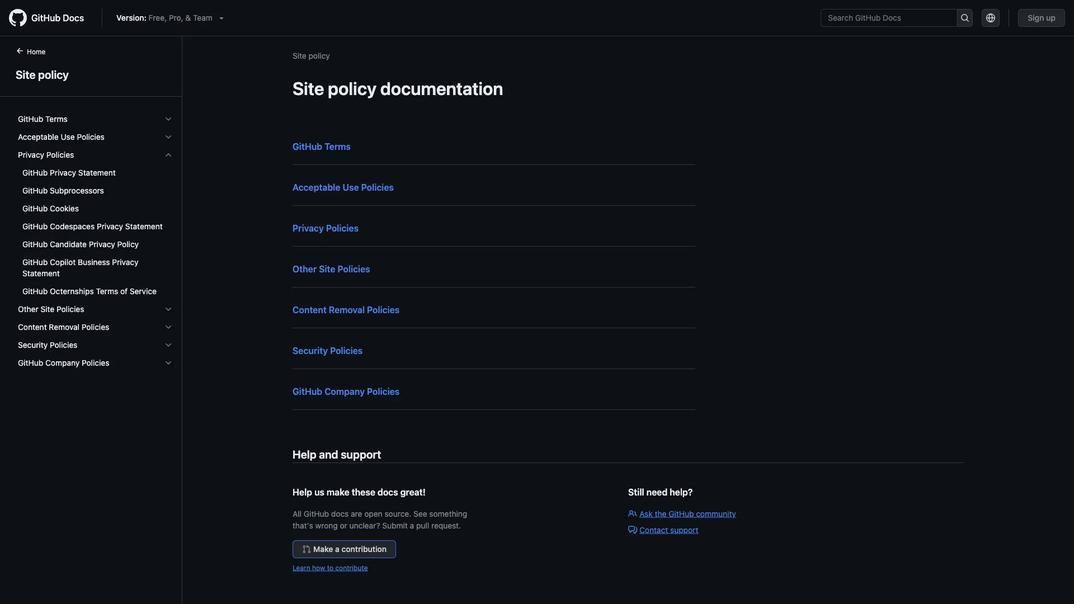 Task type: locate. For each thing, give the bounding box(es) containing it.
removal down other site policies 'link'
[[329, 305, 365, 315]]

github terms
[[18, 114, 68, 124], [293, 141, 351, 152]]

learn how to contribute link
[[293, 564, 368, 572]]

docs up or
[[331, 509, 349, 519]]

1 sc 9kayk9 0 image from the top
[[164, 115, 173, 124]]

statement inside github copilot business privacy statement
[[22, 269, 60, 278]]

0 vertical spatial privacy policies
[[18, 150, 74, 160]]

1 vertical spatial privacy policies
[[293, 223, 359, 234]]

1 horizontal spatial other
[[293, 264, 317, 275]]

statement
[[78, 168, 116, 177], [125, 222, 163, 231], [22, 269, 60, 278]]

acceptable inside dropdown button
[[18, 132, 59, 142]]

github copilot business privacy statement
[[22, 258, 139, 278]]

2 sc 9kayk9 0 image from the top
[[164, 151, 173, 160]]

github inside all github docs are open source. see something that's wrong or unclear? submit a pull request.
[[304, 509, 329, 519]]

github
[[31, 13, 61, 23], [18, 114, 43, 124], [293, 141, 322, 152], [22, 168, 48, 177], [22, 186, 48, 195], [22, 204, 48, 213], [22, 222, 48, 231], [22, 240, 48, 249], [22, 258, 48, 267], [22, 287, 48, 296], [18, 359, 43, 368], [293, 387, 322, 397], [304, 509, 329, 519], [669, 509, 694, 519]]

0 vertical spatial acceptable use policies
[[18, 132, 105, 142]]

removal
[[329, 305, 365, 315], [49, 323, 80, 332]]

github privacy statement
[[22, 168, 116, 177]]

help for help and support
[[293, 448, 317, 461]]

statement down copilot
[[22, 269, 60, 278]]

content inside dropdown button
[[18, 323, 47, 332]]

sc 9kayk9 0 image for security policies
[[164, 341, 173, 350]]

0 horizontal spatial acceptable use policies
[[18, 132, 105, 142]]

0 horizontal spatial statement
[[22, 269, 60, 278]]

acceptable
[[18, 132, 59, 142], [293, 182, 341, 193]]

terms up acceptable use policies dropdown button
[[45, 114, 68, 124]]

policy
[[309, 51, 330, 60], [38, 68, 69, 81], [328, 78, 377, 99]]

help?
[[670, 487, 693, 498]]

1 vertical spatial support
[[671, 526, 699, 535]]

privacy policies element
[[9, 146, 182, 301], [9, 164, 182, 301]]

0 horizontal spatial other site policies
[[18, 305, 84, 314]]

1 vertical spatial company
[[325, 387, 365, 397]]

0 horizontal spatial other
[[18, 305, 38, 314]]

1 vertical spatial site policy
[[16, 68, 69, 81]]

codespaces
[[50, 222, 95, 231]]

github octernships terms of service link
[[13, 283, 177, 301]]

1 vertical spatial site policy link
[[13, 66, 168, 83]]

open
[[365, 509, 383, 519]]

2 vertical spatial statement
[[22, 269, 60, 278]]

other site policies
[[293, 264, 370, 275], [18, 305, 84, 314]]

security
[[18, 341, 48, 350], [293, 346, 328, 356]]

sc 9kayk9 0 image inside github terms dropdown button
[[164, 115, 173, 124]]

security policies
[[18, 341, 77, 350], [293, 346, 363, 356]]

site inside dropdown button
[[41, 305, 54, 314]]

github candidate privacy policy
[[22, 240, 139, 249]]

1 vertical spatial content
[[18, 323, 47, 332]]

content removal policies down other site policies dropdown button
[[18, 323, 109, 332]]

other site policies down octernships
[[18, 305, 84, 314]]

removal down other site policies dropdown button
[[49, 323, 80, 332]]

github company policies link
[[293, 387, 400, 397]]

1 horizontal spatial github company policies
[[293, 387, 400, 397]]

company down security policies link
[[325, 387, 365, 397]]

candidate
[[50, 240, 87, 249]]

sc 9kayk9 0 image for content removal policies
[[164, 323, 173, 332]]

github docs link
[[9, 9, 93, 27]]

2 vertical spatial terms
[[96, 287, 118, 296]]

github privacy statement link
[[13, 164, 177, 182]]

0 vertical spatial terms
[[45, 114, 68, 124]]

1 horizontal spatial support
[[671, 526, 699, 535]]

1 help from the top
[[293, 448, 317, 461]]

site policy link
[[293, 51, 330, 60], [13, 66, 168, 83]]

github codespaces privacy statement
[[22, 222, 163, 231]]

1 horizontal spatial content
[[293, 305, 327, 315]]

acceptable down github terms link at the top
[[293, 182, 341, 193]]

acceptable use policies link
[[293, 182, 394, 193]]

privacy inside github copilot business privacy statement
[[112, 258, 139, 267]]

privacy policies link
[[293, 223, 359, 234]]

0 vertical spatial statement
[[78, 168, 116, 177]]

privacy down policy
[[112, 258, 139, 267]]

security policies up github company policies link
[[293, 346, 363, 356]]

1 horizontal spatial terms
[[96, 287, 118, 296]]

sc 9kayk9 0 image inside the content removal policies dropdown button
[[164, 323, 173, 332]]

0 horizontal spatial site policy
[[16, 68, 69, 81]]

help left "us" on the bottom left
[[293, 487, 312, 498]]

privacy down github codespaces privacy statement link
[[89, 240, 115, 249]]

github company policies down security policies link
[[293, 387, 400, 397]]

0 vertical spatial other
[[293, 264, 317, 275]]

site
[[293, 51, 307, 60], [16, 68, 36, 81], [293, 78, 324, 99], [319, 264, 336, 275], [41, 305, 54, 314]]

community
[[696, 509, 737, 519]]

triangle down image
[[217, 13, 226, 22]]

support down ask the github community link at right bottom
[[671, 526, 699, 535]]

None search field
[[821, 9, 974, 27]]

sc 9kayk9 0 image inside other site policies dropdown button
[[164, 305, 173, 314]]

1 vertical spatial docs
[[331, 509, 349, 519]]

privacy policies
[[18, 150, 74, 160], [293, 223, 359, 234]]

github cookies
[[22, 204, 79, 213]]

sc 9kayk9 0 image
[[164, 115, 173, 124], [164, 151, 173, 160], [164, 323, 173, 332], [164, 341, 173, 350]]

0 horizontal spatial terms
[[45, 114, 68, 124]]

docs
[[378, 487, 398, 498], [331, 509, 349, 519]]

sc 9kayk9 0 image for privacy policies
[[164, 151, 173, 160]]

0 horizontal spatial use
[[61, 132, 75, 142]]

security inside dropdown button
[[18, 341, 48, 350]]

other
[[293, 264, 317, 275], [18, 305, 38, 314]]

1 horizontal spatial content removal policies
[[293, 305, 400, 315]]

github inside "dropdown button"
[[18, 359, 43, 368]]

1 vertical spatial acceptable use policies
[[293, 182, 394, 193]]

contact support
[[640, 526, 699, 535]]

support right and
[[341, 448, 381, 461]]

policies inside "dropdown button"
[[82, 359, 109, 368]]

acceptable use policies up 'privacy policies' link
[[293, 182, 394, 193]]

0 horizontal spatial a
[[335, 545, 340, 554]]

are
[[351, 509, 362, 519]]

1 horizontal spatial use
[[343, 182, 359, 193]]

2 sc 9kayk9 0 image from the top
[[164, 305, 173, 314]]

select language: current language is english image
[[987, 13, 996, 22]]

1 horizontal spatial a
[[410, 521, 414, 530]]

0 horizontal spatial security policies
[[18, 341, 77, 350]]

wrong
[[315, 521, 338, 530]]

4 sc 9kayk9 0 image from the top
[[164, 341, 173, 350]]

us
[[315, 487, 325, 498]]

still need help?
[[629, 487, 693, 498]]

1 vertical spatial sc 9kayk9 0 image
[[164, 305, 173, 314]]

make
[[327, 487, 350, 498]]

0 horizontal spatial content
[[18, 323, 47, 332]]

github terms link
[[293, 141, 351, 152]]

subprocessors
[[50, 186, 104, 195]]

see
[[414, 509, 427, 519]]

policy inside site policy link
[[38, 68, 69, 81]]

sc 9kayk9 0 image inside github company policies "dropdown button"
[[164, 359, 173, 368]]

ask the github community link
[[629, 509, 737, 519]]

a
[[410, 521, 414, 530], [335, 545, 340, 554]]

content removal policies
[[293, 305, 400, 315], [18, 323, 109, 332]]

docs up source. at bottom left
[[378, 487, 398, 498]]

0 vertical spatial a
[[410, 521, 414, 530]]

1 horizontal spatial acceptable
[[293, 182, 341, 193]]

version:
[[116, 13, 147, 22]]

company
[[45, 359, 80, 368], [325, 387, 365, 397]]

0 vertical spatial content removal policies
[[293, 305, 400, 315]]

sc 9kayk9 0 image inside privacy policies dropdown button
[[164, 151, 173, 160]]

1 vertical spatial content removal policies
[[18, 323, 109, 332]]

other inside dropdown button
[[18, 305, 38, 314]]

0 vertical spatial sc 9kayk9 0 image
[[164, 133, 173, 142]]

content
[[293, 305, 327, 315], [18, 323, 47, 332]]

github company policies
[[18, 359, 109, 368], [293, 387, 400, 397]]

github subprocessors link
[[13, 182, 177, 200]]

0 vertical spatial use
[[61, 132, 75, 142]]

contribution
[[342, 545, 387, 554]]

acceptable up github privacy statement
[[18, 132, 59, 142]]

1 vertical spatial github terms
[[293, 141, 351, 152]]

0 vertical spatial content
[[293, 305, 327, 315]]

github terms up acceptable use policies dropdown button
[[18, 114, 68, 124]]

a left pull
[[410, 521, 414, 530]]

terms
[[45, 114, 68, 124], [325, 141, 351, 152], [96, 287, 118, 296]]

0 horizontal spatial site policy link
[[13, 66, 168, 83]]

1 sc 9kayk9 0 image from the top
[[164, 133, 173, 142]]

0 vertical spatial docs
[[378, 487, 398, 498]]

other site policies inside dropdown button
[[18, 305, 84, 314]]

sc 9kayk9 0 image
[[164, 133, 173, 142], [164, 305, 173, 314], [164, 359, 173, 368]]

1 vertical spatial removal
[[49, 323, 80, 332]]

terms left of
[[96, 287, 118, 296]]

support
[[341, 448, 381, 461], [671, 526, 699, 535]]

privacy policies element containing privacy policies
[[9, 146, 182, 301]]

1 vertical spatial terms
[[325, 141, 351, 152]]

0 vertical spatial acceptable
[[18, 132, 59, 142]]

1 vertical spatial statement
[[125, 222, 163, 231]]

privacy up other site policies 'link'
[[293, 223, 324, 234]]

statement up policy
[[125, 222, 163, 231]]

0 vertical spatial company
[[45, 359, 80, 368]]

search image
[[961, 13, 970, 22]]

1 vertical spatial other
[[18, 305, 38, 314]]

0 horizontal spatial acceptable
[[18, 132, 59, 142]]

1 vertical spatial a
[[335, 545, 340, 554]]

2 horizontal spatial terms
[[325, 141, 351, 152]]

a right make
[[335, 545, 340, 554]]

sc 9kayk9 0 image inside security policies dropdown button
[[164, 341, 173, 350]]

docs inside all github docs are open source. see something that's wrong or unclear? submit a pull request.
[[331, 509, 349, 519]]

github candidate privacy policy link
[[13, 236, 177, 254]]

privacy
[[18, 150, 44, 160], [50, 168, 76, 177], [97, 222, 123, 231], [293, 223, 324, 234], [89, 240, 115, 249], [112, 258, 139, 267]]

1 horizontal spatial site policy link
[[293, 51, 330, 60]]

policy for the topmost site policy link
[[309, 51, 330, 60]]

content removal policies button
[[13, 318, 177, 336]]

0 horizontal spatial github terms
[[18, 114, 68, 124]]

privacy down github cookies link
[[97, 222, 123, 231]]

acceptable use policies up github privacy statement
[[18, 132, 105, 142]]

2 privacy policies element from the top
[[9, 164, 182, 301]]

0 horizontal spatial company
[[45, 359, 80, 368]]

help left and
[[293, 448, 317, 461]]

a inside all github docs are open source. see something that's wrong or unclear? submit a pull request.
[[410, 521, 414, 530]]

2 vertical spatial sc 9kayk9 0 image
[[164, 359, 173, 368]]

submit
[[383, 521, 408, 530]]

0 horizontal spatial content removal policies
[[18, 323, 109, 332]]

0 horizontal spatial docs
[[331, 509, 349, 519]]

0 horizontal spatial github company policies
[[18, 359, 109, 368]]

content removal policies down other site policies 'link'
[[293, 305, 400, 315]]

1 horizontal spatial company
[[325, 387, 365, 397]]

0 horizontal spatial removal
[[49, 323, 80, 332]]

1 vertical spatial github company policies
[[293, 387, 400, 397]]

help
[[293, 448, 317, 461], [293, 487, 312, 498]]

terms up acceptable use policies link
[[325, 141, 351, 152]]

0 vertical spatial removal
[[329, 305, 365, 315]]

3 sc 9kayk9 0 image from the top
[[164, 323, 173, 332]]

github company policies down security policies dropdown button
[[18, 359, 109, 368]]

2 help from the top
[[293, 487, 312, 498]]

security policies down the content removal policies dropdown button
[[18, 341, 77, 350]]

privacy up github privacy statement
[[18, 150, 44, 160]]

0 horizontal spatial security
[[18, 341, 48, 350]]

other site policies down 'privacy policies' link
[[293, 264, 370, 275]]

site policy
[[293, 51, 330, 60], [16, 68, 69, 81]]

company down security policies dropdown button
[[45, 359, 80, 368]]

source.
[[385, 509, 412, 519]]

content removal policies inside dropdown button
[[18, 323, 109, 332]]

1 horizontal spatial other site policies
[[293, 264, 370, 275]]

1 vertical spatial acceptable
[[293, 182, 341, 193]]

1 horizontal spatial statement
[[78, 168, 116, 177]]

1 horizontal spatial site policy
[[293, 51, 330, 60]]

1 horizontal spatial removal
[[329, 305, 365, 315]]

use down github terms dropdown button
[[61, 132, 75, 142]]

3 sc 9kayk9 0 image from the top
[[164, 359, 173, 368]]

sc 9kayk9 0 image inside acceptable use policies dropdown button
[[164, 133, 173, 142]]

acceptable use policies
[[18, 132, 105, 142], [293, 182, 394, 193]]

0 vertical spatial github terms
[[18, 114, 68, 124]]

1 vertical spatial other site policies
[[18, 305, 84, 314]]

make
[[313, 545, 333, 554]]

site policy for the topmost site policy link
[[293, 51, 330, 60]]

use up 'privacy policies' link
[[343, 182, 359, 193]]

privacy policies button
[[13, 146, 177, 164]]

privacy policies up other site policies 'link'
[[293, 223, 359, 234]]

0 horizontal spatial privacy policies
[[18, 150, 74, 160]]

unclear?
[[350, 521, 380, 530]]

statement down privacy policies dropdown button
[[78, 168, 116, 177]]

make a contribution
[[313, 545, 387, 554]]

0 vertical spatial github company policies
[[18, 359, 109, 368]]

privacy policies up github privacy statement
[[18, 150, 74, 160]]

0 vertical spatial help
[[293, 448, 317, 461]]

0 horizontal spatial support
[[341, 448, 381, 461]]

1 vertical spatial help
[[293, 487, 312, 498]]

0 vertical spatial site policy link
[[293, 51, 330, 60]]

github terms up acceptable use policies link
[[293, 141, 351, 152]]

sc 9kayk9 0 image for acceptable use policies
[[164, 133, 173, 142]]

0 vertical spatial site policy
[[293, 51, 330, 60]]

team
[[193, 13, 213, 22]]

1 privacy policies element from the top
[[9, 146, 182, 301]]

use
[[61, 132, 75, 142], [343, 182, 359, 193]]



Task type: vqa. For each thing, say whether or not it's contained in the screenshot.
Migrations related to Migrations documentation If you're moving to GitHub from another code hosting platform or moving between GitHub products, learn how to use our migration tooling to bring your work with you.
no



Task type: describe. For each thing, give the bounding box(es) containing it.
github terms inside dropdown button
[[18, 114, 68, 124]]

github company policies button
[[13, 354, 177, 372]]

these
[[352, 487, 376, 498]]

help for help us make these docs great!
[[293, 487, 312, 498]]

sc 9kayk9 0 image for github terms
[[164, 115, 173, 124]]

great!
[[401, 487, 426, 498]]

free,
[[149, 13, 167, 22]]

that's
[[293, 521, 313, 530]]

home link
[[11, 46, 63, 58]]

2 horizontal spatial statement
[[125, 222, 163, 231]]

terms inside privacy policies element
[[96, 287, 118, 296]]

github cookies link
[[13, 200, 177, 218]]

github terms button
[[13, 110, 177, 128]]

1 horizontal spatial github terms
[[293, 141, 351, 152]]

how
[[312, 564, 325, 572]]

make a contribution link
[[293, 541, 396, 559]]

github octernships terms of service
[[22, 287, 157, 296]]

site policy element
[[0, 45, 182, 603]]

0 vertical spatial other site policies
[[293, 264, 370, 275]]

cookies
[[50, 204, 79, 213]]

security policies link
[[293, 346, 363, 356]]

removal inside the content removal policies dropdown button
[[49, 323, 80, 332]]

learn
[[293, 564, 310, 572]]

documentation
[[381, 78, 504, 99]]

ask the github community
[[640, 509, 737, 519]]

privacy policies inside dropdown button
[[18, 150, 74, 160]]

1 horizontal spatial acceptable use policies
[[293, 182, 394, 193]]

all github docs are open source. see something that's wrong or unclear? submit a pull request.
[[293, 509, 468, 530]]

1 horizontal spatial security policies
[[293, 346, 363, 356]]

0 vertical spatial support
[[341, 448, 381, 461]]

or
[[340, 521, 347, 530]]

policy for the left site policy link
[[38, 68, 69, 81]]

terms inside dropdown button
[[45, 114, 68, 124]]

github inside github copilot business privacy statement
[[22, 258, 48, 267]]

policy
[[117, 240, 139, 249]]

contribute
[[336, 564, 368, 572]]

other site policies link
[[293, 264, 370, 275]]

security policies button
[[13, 336, 177, 354]]

business
[[78, 258, 110, 267]]

github inside dropdown button
[[18, 114, 43, 124]]

service
[[130, 287, 157, 296]]

home
[[27, 48, 46, 55]]

and
[[319, 448, 338, 461]]

acceptable use policies inside dropdown button
[[18, 132, 105, 142]]

learn how to contribute
[[293, 564, 368, 572]]

of
[[120, 287, 128, 296]]

contact support link
[[629, 526, 699, 535]]

still
[[629, 487, 645, 498]]

sc 9kayk9 0 image for other site policies
[[164, 305, 173, 314]]

docs
[[63, 13, 84, 23]]

request.
[[432, 521, 461, 530]]

help and support
[[293, 448, 381, 461]]

1 horizontal spatial docs
[[378, 487, 398, 498]]

octernships
[[50, 287, 94, 296]]

pro,
[[169, 13, 183, 22]]

1 horizontal spatial security
[[293, 346, 328, 356]]

1 horizontal spatial privacy policies
[[293, 223, 359, 234]]

privacy inside dropdown button
[[18, 150, 44, 160]]

sign up
[[1028, 13, 1056, 22]]

github subprocessors
[[22, 186, 104, 195]]

help us make these docs great!
[[293, 487, 426, 498]]

to
[[327, 564, 334, 572]]

content removal policies link
[[293, 305, 400, 315]]

up
[[1047, 13, 1056, 22]]

contact
[[640, 526, 668, 535]]

security policies inside dropdown button
[[18, 341, 77, 350]]

a inside make a contribution link
[[335, 545, 340, 554]]

pull
[[416, 521, 429, 530]]

the
[[655, 509, 667, 519]]

ask
[[640, 509, 653, 519]]

acceptable use policies button
[[13, 128, 177, 146]]

sign up link
[[1019, 9, 1066, 27]]

other site policies button
[[13, 301, 177, 318]]

all
[[293, 509, 302, 519]]

company inside "dropdown button"
[[45, 359, 80, 368]]

privacy policies element containing github privacy statement
[[9, 164, 182, 301]]

use inside acceptable use policies dropdown button
[[61, 132, 75, 142]]

sc 9kayk9 0 image for github company policies
[[164, 359, 173, 368]]

site policy documentation
[[293, 78, 504, 99]]

something
[[430, 509, 468, 519]]

site policy for the left site policy link
[[16, 68, 69, 81]]

need
[[647, 487, 668, 498]]

&
[[185, 13, 191, 22]]

privacy up github subprocessors
[[50, 168, 76, 177]]

github docs
[[31, 13, 84, 23]]

github company policies inside "dropdown button"
[[18, 359, 109, 368]]

copilot
[[50, 258, 76, 267]]

github codespaces privacy statement link
[[13, 218, 177, 236]]

Search GitHub Docs search field
[[822, 10, 957, 26]]

version: free, pro, & team
[[116, 13, 213, 22]]

sign
[[1028, 13, 1045, 22]]

1 vertical spatial use
[[343, 182, 359, 193]]

github copilot business privacy statement link
[[13, 254, 177, 283]]



